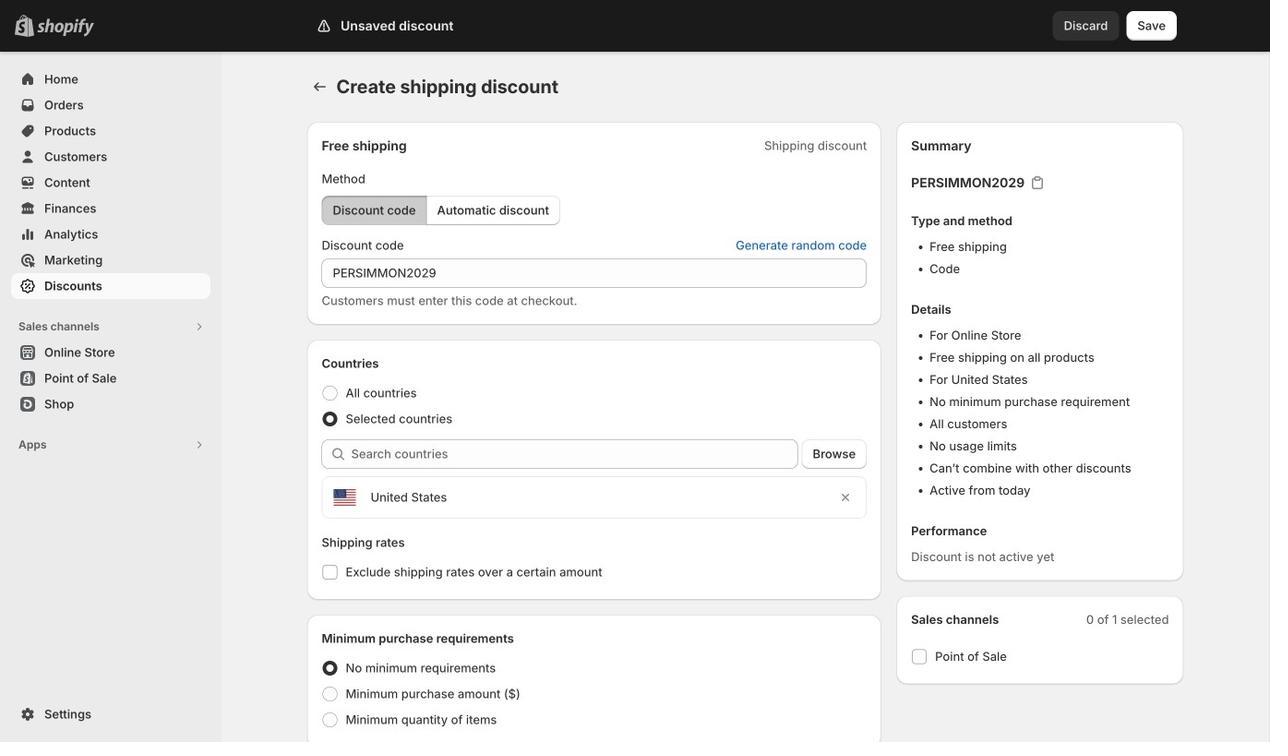 Task type: locate. For each thing, give the bounding box(es) containing it.
None text field
[[322, 259, 867, 288]]



Task type: describe. For each thing, give the bounding box(es) containing it.
shopify image
[[37, 18, 94, 37]]

Search countries text field
[[351, 440, 799, 469]]



Task type: vqa. For each thing, say whether or not it's contained in the screenshot.
YYYY-MM-DD text field
no



